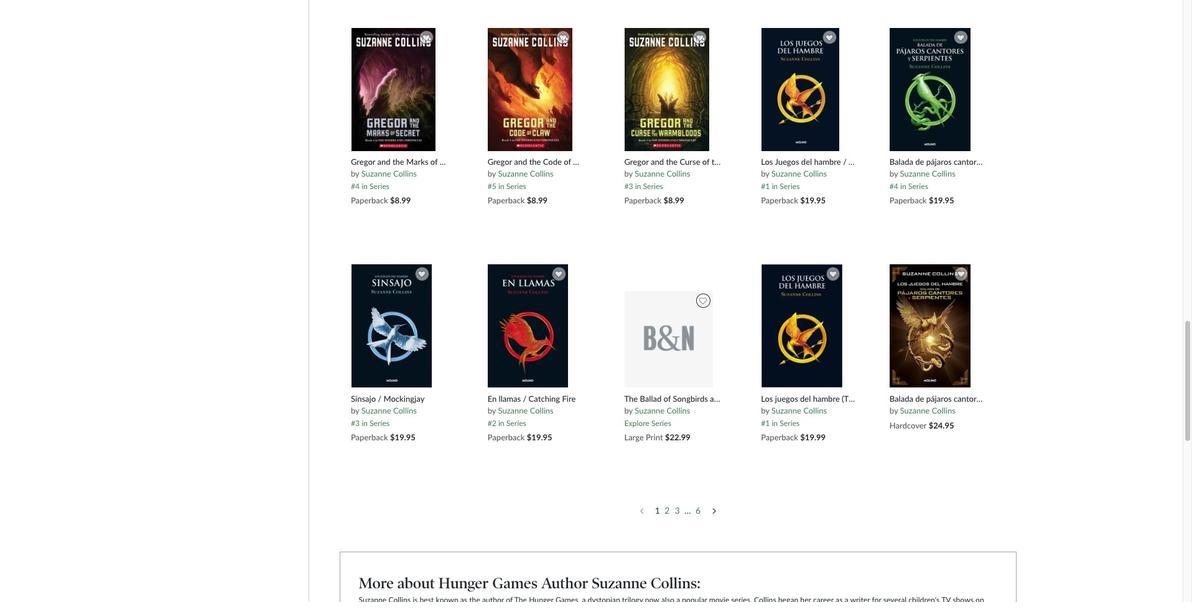 Task type: vqa. For each thing, say whether or not it's contained in the screenshot.
#3 within 'Gregor and the Curse of the… by Suzanne Collins #3 in Series Paperback $8.99'
yes



Task type: locate. For each thing, give the bounding box(es) containing it.
0 vertical spatial balada
[[890, 157, 914, 167]]

series inside en llamas / catching fire by suzanne collins #2 in series paperback $19.95
[[507, 419, 527, 428]]

#4 in series link for by
[[351, 179, 390, 191]]

1 horizontal spatial #3 in series link
[[625, 179, 663, 191]]

of right marks
[[431, 157, 438, 167]]

#1 in series link
[[761, 179, 800, 191], [761, 416, 800, 428]]

#1 in series link for by
[[761, 179, 800, 191]]

sinsajo
[[351, 394, 376, 404]]

collins inside "balada de pájaros cantores y… by suzanne collins #4 in series paperback $19.95"
[[932, 169, 956, 179]]

/ inside en llamas / catching fire by suzanne collins #2 in series paperback $19.95
[[523, 394, 527, 404]]

suzanne
[[362, 169, 391, 179], [498, 169, 528, 179], [635, 169, 665, 179], [772, 169, 802, 179], [900, 169, 930, 179], [362, 406, 391, 416], [498, 406, 528, 416], [635, 406, 665, 416], [772, 406, 802, 416], [900, 406, 930, 416], [592, 575, 647, 593]]

$8.99 for curse
[[664, 196, 685, 206]]

y… inside balada de pájaros cantores y… by suzanne collins hardcover $24.95
[[987, 394, 997, 404]]

suzanne collins link for gregor and the marks of secret… by suzanne collins #4 in series paperback $8.99
[[362, 169, 417, 179]]

1 #1 in series link from the top
[[761, 179, 800, 191]]

hambre for /
[[814, 157, 841, 167]]

$8.99 down the gregor and the code of claw… link at the top
[[527, 196, 548, 206]]

and left curse
[[651, 157, 664, 167]]

1 #1 from the top
[[761, 182, 770, 191]]

and inside gregor and the code of claw… by suzanne collins #5 in series paperback $8.99
[[514, 157, 527, 167]]

del inside the los juegos del hambre (the… by suzanne collins #1 in series paperback $19.99
[[801, 394, 811, 404]]

the left code
[[529, 157, 541, 167]]

2 link
[[662, 505, 673, 517]]

pájaros
[[927, 157, 952, 167], [927, 394, 952, 404]]

del inside los juegos del hambre / the… by suzanne collins #1 in series paperback $19.95
[[802, 157, 812, 167]]

suzanne collins link for los juegos del hambre (the… by suzanne collins #1 in series paperback $19.99
[[772, 406, 827, 416]]

author
[[541, 575, 589, 593]]

and for marks
[[378, 157, 391, 167]]

#3 in series link for in
[[351, 416, 390, 428]]

collins inside the los juegos del hambre (the… by suzanne collins #1 in series paperback $19.99
[[804, 406, 827, 416]]

by inside balada de pájaros cantores y… by suzanne collins hardcover $24.95
[[890, 406, 898, 416]]

2 horizontal spatial $8.99
[[664, 196, 685, 206]]

3
[[675, 505, 680, 516]]

print
[[646, 432, 663, 442]]

de
[[916, 157, 925, 167], [916, 394, 925, 404]]

marks
[[406, 157, 429, 167]]

$8.99 inside gregor and the code of claw… by suzanne collins #5 in series paperback $8.99
[[527, 196, 548, 206]]

hambre left the… on the right of the page
[[814, 157, 841, 167]]

collins inside los juegos del hambre / the… by suzanne collins #1 in series paperback $19.95
[[804, 169, 827, 179]]

1 $8.99 from the left
[[390, 196, 411, 206]]

suzanne inside los juegos del hambre / the… by suzanne collins #1 in series paperback $19.95
[[772, 169, 802, 179]]

gregor inside gregor and the code of claw… by suzanne collins #5 in series paperback $8.99
[[488, 157, 512, 167]]

gregor right claw…
[[625, 157, 649, 167]]

of for marks
[[431, 157, 438, 167]]

$8.99 for code
[[527, 196, 548, 206]]

0 vertical spatial del
[[802, 157, 812, 167]]

1 balada from the top
[[890, 157, 914, 167]]

llamas
[[499, 394, 521, 404]]

3 and from the left
[[651, 157, 664, 167]]

2 cantores from the top
[[954, 394, 985, 404]]

1 horizontal spatial the
[[529, 157, 541, 167]]

cantores inside "balada de pájaros cantores y… by suzanne collins #4 in series paperback $19.95"
[[954, 157, 985, 167]]

suzanne collins link for the ballad of songbirds and… by suzanne collins explore series large print $22.99
[[635, 406, 691, 416]]

navigation containing 1
[[631, 499, 726, 522]]

#4 in series link
[[351, 179, 390, 191], [890, 179, 929, 191]]

of right code
[[564, 157, 571, 167]]

series inside gregor and the code of claw… by suzanne collins #5 in series paperback $8.99
[[507, 182, 527, 191]]

/ inside sinsajo / mockingjay by suzanne collins #3 in series paperback $19.95
[[378, 394, 382, 404]]

de right the… on the right of the page
[[916, 157, 925, 167]]

of
[[431, 157, 438, 167], [564, 157, 571, 167], [703, 157, 710, 167], [664, 394, 671, 404]]

and
[[378, 157, 391, 167], [514, 157, 527, 167], [651, 157, 664, 167]]

gregor and the curse of the… link
[[625, 157, 730, 167]]

paperback inside gregor and the code of claw… by suzanne collins #5 in series paperback $8.99
[[488, 196, 525, 206]]

1 horizontal spatial and
[[514, 157, 527, 167]]

2 balada de pájaros cantores y… link from the top
[[890, 394, 997, 404]]

suzanne inside balada de pájaros cantores y… by suzanne collins hardcover $24.95
[[900, 406, 930, 416]]

2 horizontal spatial and
[[651, 157, 664, 167]]

$8.99 inside gregor and the marks of secret… by suzanne collins #4 in series paperback $8.99
[[390, 196, 411, 206]]

1 horizontal spatial #3
[[625, 182, 633, 191]]

/ right 'sinsajo'
[[378, 394, 382, 404]]

/
[[843, 157, 847, 167], [378, 394, 382, 404], [523, 394, 527, 404]]

0 vertical spatial #3 in series link
[[625, 179, 663, 191]]

1 vertical spatial pájaros
[[927, 394, 952, 404]]

games
[[492, 575, 538, 593]]

title: los juegos del hambre (the hunger games), author: suzanne collins image
[[761, 264, 844, 389]]

de inside "balada de pájaros cantores y… by suzanne collins #4 in series paperback $19.95"
[[916, 157, 925, 167]]

0 horizontal spatial gregor
[[351, 157, 376, 167]]

2 y… from the top
[[987, 394, 997, 404]]

0 vertical spatial #1 in series link
[[761, 179, 800, 191]]

gregor for gregor and the curse of the…
[[625, 157, 649, 167]]

3 the from the left
[[666, 157, 678, 167]]

2 balada from the top
[[890, 394, 914, 404]]

2 #1 from the top
[[761, 419, 770, 428]]

1 vertical spatial del
[[801, 394, 811, 404]]

2 gregor from the left
[[488, 157, 512, 167]]

the inside gregor and the curse of the… by suzanne collins #3 in series paperback $8.99
[[666, 157, 678, 167]]

0 horizontal spatial #3
[[351, 419, 360, 428]]

0 vertical spatial hambre
[[814, 157, 841, 167]]

hambre
[[814, 157, 841, 167], [813, 394, 840, 404]]

del
[[802, 157, 812, 167], [801, 394, 811, 404]]

#3 down 'sinsajo'
[[351, 419, 360, 428]]

title: gregor and the curse of the warmbloods (underland chronicles series #3), author: suzanne collins image
[[624, 27, 710, 152]]

more
[[359, 575, 394, 593]]

balada inside balada de pájaros cantores y… by suzanne collins hardcover $24.95
[[890, 394, 914, 404]]

#1 down the los juegos del hambre (the… link
[[761, 419, 770, 428]]

$19.95 inside sinsajo / mockingjay by suzanne collins #3 in series paperback $19.95
[[390, 432, 416, 442]]

los juegos del hambre (the… link
[[761, 394, 864, 404]]

title: balada de pájaros cantores y serpientes / the ballad of songbirds and snakes, author: suzanne collins image
[[890, 27, 971, 152]]

suzanne inside the los juegos del hambre (the… by suzanne collins #1 in series paperback $19.99
[[772, 406, 802, 416]]

and inside gregor and the marks of secret… by suzanne collins #4 in series paperback $8.99
[[378, 157, 391, 167]]

(the…
[[842, 394, 864, 404]]

los for by
[[761, 157, 773, 167]]

of inside gregor and the code of claw… by suzanne collins #5 in series paperback $8.99
[[564, 157, 571, 167]]

0 vertical spatial cantores
[[954, 157, 985, 167]]

collins inside gregor and the marks of secret… by suzanne collins #4 in series paperback $8.99
[[393, 169, 417, 179]]

1 balada de pájaros cantores y… link from the top
[[890, 157, 997, 167]]

1 y… from the top
[[987, 157, 997, 167]]

2 $8.99 from the left
[[527, 196, 548, 206]]

collins
[[393, 169, 417, 179], [530, 169, 554, 179], [667, 169, 691, 179], [804, 169, 827, 179], [932, 169, 956, 179], [393, 406, 417, 416], [530, 406, 554, 416], [667, 406, 691, 416], [804, 406, 827, 416], [932, 406, 956, 416]]

1 vertical spatial hambre
[[813, 394, 840, 404]]

paperback
[[351, 196, 388, 206], [488, 196, 525, 206], [625, 196, 662, 206], [761, 196, 799, 206], [890, 196, 927, 206], [351, 432, 388, 442], [488, 432, 525, 442], [761, 432, 799, 442]]

1 vertical spatial cantores
[[954, 394, 985, 404]]

the for curse
[[666, 157, 678, 167]]

3 $8.99 from the left
[[664, 196, 685, 206]]

0 vertical spatial y…
[[987, 157, 997, 167]]

the inside gregor and the code of claw… by suzanne collins #5 in series paperback $8.99
[[529, 157, 541, 167]]

/ left the… on the right of the page
[[843, 157, 847, 167]]

6 link
[[693, 505, 704, 517]]

in inside gregor and the code of claw… by suzanne collins #5 in series paperback $8.99
[[499, 182, 505, 191]]

de for $24.95
[[916, 394, 925, 404]]

navigation
[[631, 499, 726, 522]]

1 the from the left
[[393, 157, 404, 167]]

2 pájaros from the top
[[927, 394, 952, 404]]

#2 in series link
[[488, 416, 527, 428]]

2 los from the top
[[761, 394, 773, 404]]

balada de pájaros cantores y… by suzanne collins hardcover $24.95
[[890, 394, 997, 431]]

$8.99 down the gregor and the marks of secret… link
[[390, 196, 411, 206]]

$22.99
[[665, 432, 691, 442]]

gregor for gregor and the marks of secret…
[[351, 157, 376, 167]]

1 vertical spatial y…
[[987, 394, 997, 404]]

explore series link
[[625, 416, 672, 428]]

balada inside "balada de pájaros cantores y… by suzanne collins #4 in series paperback $19.95"
[[890, 157, 914, 167]]

1 horizontal spatial gregor
[[488, 157, 512, 167]]

#3 in series link down the "gregor and the curse of the…" link
[[625, 179, 663, 191]]

of left the…
[[703, 157, 710, 167]]

#1
[[761, 182, 770, 191], [761, 419, 770, 428]]

0 vertical spatial balada de pájaros cantores y… link
[[890, 157, 997, 167]]

suzanne collins link
[[362, 169, 417, 179], [498, 169, 554, 179], [635, 169, 691, 179], [772, 169, 827, 179], [900, 169, 956, 179], [362, 406, 417, 416], [498, 406, 554, 416], [635, 406, 691, 416], [772, 406, 827, 416], [900, 406, 956, 416]]

and inside gregor and the curse of the… by suzanne collins #3 in series paperback $8.99
[[651, 157, 664, 167]]

of inside the ballad of songbirds and… by suzanne collins explore series large print $22.99
[[664, 394, 671, 404]]

1 vertical spatial #3 in series link
[[351, 416, 390, 428]]

2 #4 from the left
[[890, 182, 899, 191]]

sinsajo / mockingjay by suzanne collins #3 in series paperback $19.95
[[351, 394, 425, 442]]

pájaros inside balada de pájaros cantores y… by suzanne collins hardcover $24.95
[[927, 394, 952, 404]]

0 horizontal spatial /
[[378, 394, 382, 404]]

of right ballad
[[664, 394, 671, 404]]

#4 inside gregor and the marks of secret… by suzanne collins #4 in series paperback $8.99
[[351, 182, 360, 191]]

gregor
[[351, 157, 376, 167], [488, 157, 512, 167], [625, 157, 649, 167]]

balada for balada de pájaros cantores y… by suzanne collins #4 in series paperback $19.95
[[890, 157, 914, 167]]

and for curse
[[651, 157, 664, 167]]

2 de from the top
[[916, 394, 925, 404]]

1 los from the top
[[761, 157, 773, 167]]

1 vertical spatial balada
[[890, 394, 914, 404]]

#3
[[625, 182, 633, 191], [351, 419, 360, 428]]

#3 down the "gregor and the curse of the…" link
[[625, 182, 633, 191]]

pájaros inside "balada de pájaros cantores y… by suzanne collins #4 in series paperback $19.95"
[[927, 157, 952, 167]]

suzanne collins link for balada de pájaros cantores y… by suzanne collins #4 in series paperback $19.95
[[900, 169, 956, 179]]

collins:
[[651, 575, 701, 593]]

balada
[[890, 157, 914, 167], [890, 394, 914, 404]]

$19.99
[[801, 432, 826, 442]]

$8.99 inside gregor and the curse of the… by suzanne collins #3 in series paperback $8.99
[[664, 196, 685, 206]]

gregor and the marks of secret… by suzanne collins #4 in series paperback $8.99
[[351, 157, 469, 206]]

code
[[543, 157, 562, 167]]

los juegos del hambre / the… link
[[761, 157, 869, 167]]

of inside gregor and the curse of the… by suzanne collins #3 in series paperback $8.99
[[703, 157, 710, 167]]

2 the from the left
[[529, 157, 541, 167]]

0 horizontal spatial $8.99
[[390, 196, 411, 206]]

0 vertical spatial #3
[[625, 182, 633, 191]]

2 #4 in series link from the left
[[890, 179, 929, 191]]

y… for balada de pájaros cantores y… by suzanne collins #4 in series paperback $19.95
[[987, 157, 997, 167]]

the ballad of songbirds and… link
[[625, 394, 730, 404]]

los for suzanne
[[761, 394, 773, 404]]

los inside los juegos del hambre / the… by suzanne collins #1 in series paperback $19.95
[[761, 157, 773, 167]]

hambre inside the los juegos del hambre (the… by suzanne collins #1 in series paperback $19.99
[[813, 394, 840, 404]]

suzanne collins link for los juegos del hambre / the… by suzanne collins #1 in series paperback $19.95
[[772, 169, 827, 179]]

de up hardcover
[[916, 394, 925, 404]]

title: sinsajo / mockingjay, author: suzanne collins image
[[351, 264, 432, 389]]

juegos
[[775, 157, 800, 167]]

of for curse
[[703, 157, 710, 167]]

0 vertical spatial los
[[761, 157, 773, 167]]

1 horizontal spatial $8.99
[[527, 196, 548, 206]]

2 and from the left
[[514, 157, 527, 167]]

series inside gregor and the curse of the… by suzanne collins #3 in series paperback $8.99
[[643, 182, 663, 191]]

2 horizontal spatial gregor
[[625, 157, 649, 167]]

#4
[[351, 182, 360, 191], [890, 182, 899, 191]]

0 vertical spatial pájaros
[[927, 157, 952, 167]]

$24.95
[[929, 421, 955, 431]]

2 horizontal spatial /
[[843, 157, 847, 167]]

1 vertical spatial #1
[[761, 419, 770, 428]]

en llamas / catching fire by suzanne collins #2 in series paperback $19.95
[[488, 394, 576, 442]]

suzanne collins link for sinsajo / mockingjay by suzanne collins #3 in series paperback $19.95
[[362, 406, 417, 416]]

paperback inside gregor and the curse of the… by suzanne collins #3 in series paperback $8.99
[[625, 196, 662, 206]]

in
[[362, 182, 368, 191], [499, 182, 505, 191], [635, 182, 641, 191], [772, 182, 778, 191], [901, 182, 907, 191], [362, 419, 368, 428], [499, 419, 505, 428], [772, 419, 778, 428]]

y…
[[987, 157, 997, 167], [987, 394, 997, 404]]

pájaros for in
[[927, 157, 952, 167]]

of inside gregor and the marks of secret… by suzanne collins #4 in series paperback $8.99
[[431, 157, 438, 167]]

gregor inside gregor and the curse of the… by suzanne collins #3 in series paperback $8.99
[[625, 157, 649, 167]]

the left marks
[[393, 157, 404, 167]]

balada right the… on the right of the page
[[890, 157, 914, 167]]

by
[[351, 169, 359, 179], [488, 169, 496, 179], [625, 169, 633, 179], [761, 169, 770, 179], [890, 169, 898, 179], [351, 406, 359, 416], [488, 406, 496, 416], [625, 406, 633, 416], [761, 406, 770, 416], [890, 406, 898, 416]]

1 #4 from the left
[[351, 182, 360, 191]]

1 horizontal spatial #4 in series link
[[890, 179, 929, 191]]

1 horizontal spatial /
[[523, 394, 527, 404]]

balada de pájaros cantores y… by suzanne collins #4 in series paperback $19.95
[[890, 157, 997, 206]]

the…
[[849, 157, 869, 167]]

1 vertical spatial de
[[916, 394, 925, 404]]

and left marks
[[378, 157, 391, 167]]

hambre for (the…
[[813, 394, 840, 404]]

/ right 'llamas' in the bottom left of the page
[[523, 394, 527, 404]]

paperback inside "balada de pájaros cantores y… by suzanne collins #4 in series paperback $19.95"
[[890, 196, 927, 206]]

collins inside gregor and the code of claw… by suzanne collins #5 in series paperback $8.99
[[530, 169, 554, 179]]

suzanne inside gregor and the curse of the… by suzanne collins #3 in series paperback $8.99
[[635, 169, 665, 179]]

balada de pájaros cantores y… link for title: balada de pájaros cantores y serpientes (edición especial coleccionista) / the ballad of songnbirds and snakes, author: suzanne collins image
[[890, 394, 997, 404]]

$8.99 down the "gregor and the curse of the…" link
[[664, 196, 685, 206]]

pájaros for $24.95
[[927, 394, 952, 404]]

by inside gregor and the marks of secret… by suzanne collins #4 in series paperback $8.99
[[351, 169, 359, 179]]

by inside los juegos del hambre / the… by suzanne collins #1 in series paperback $19.95
[[761, 169, 770, 179]]

0 horizontal spatial and
[[378, 157, 391, 167]]

$19.95
[[801, 196, 826, 206], [929, 196, 955, 206], [390, 432, 416, 442], [527, 432, 552, 442]]

gregor inside gregor and the marks of secret… by suzanne collins #4 in series paperback $8.99
[[351, 157, 376, 167]]

and up #5 in series link
[[514, 157, 527, 167]]

los inside the los juegos del hambre (the… by suzanne collins #1 in series paperback $19.99
[[761, 394, 773, 404]]

of for code
[[564, 157, 571, 167]]

0 horizontal spatial #3 in series link
[[351, 416, 390, 428]]

gregor left marks
[[351, 157, 376, 167]]

large
[[625, 432, 644, 442]]

title: balada de pájaros cantores y serpientes (edición especial coleccionista) / the ballad of songnbirds and snakes, author: suzanne collins image
[[890, 264, 972, 389]]

0 horizontal spatial #4
[[351, 182, 360, 191]]

6
[[696, 505, 701, 516]]

$8.99
[[390, 196, 411, 206], [527, 196, 548, 206], [664, 196, 685, 206]]

1 vertical spatial los
[[761, 394, 773, 404]]

y… inside "balada de pájaros cantores y… by suzanne collins #4 in series paperback $19.95"
[[987, 157, 997, 167]]

the inside gregor and the marks of secret… by suzanne collins #4 in series paperback $8.99
[[393, 157, 404, 167]]

de inside balada de pájaros cantores y… by suzanne collins hardcover $24.95
[[916, 394, 925, 404]]

#3 inside sinsajo / mockingjay by suzanne collins #3 in series paperback $19.95
[[351, 419, 360, 428]]

cantores for balada de pájaros cantores y… by suzanne collins #4 in series paperback $19.95
[[954, 157, 985, 167]]

balada de pájaros cantores y… link for "title: balada de pájaros cantores y serpientes / the ballad of songbirds and snakes, author: suzanne collins" image
[[890, 157, 997, 167]]

the for code
[[529, 157, 541, 167]]

1 pájaros from the top
[[927, 157, 952, 167]]

1 cantores from the top
[[954, 157, 985, 167]]

series inside "balada de pájaros cantores y… by suzanne collins #4 in series paperback $19.95"
[[909, 182, 929, 191]]

by inside "balada de pájaros cantores y… by suzanne collins #4 in series paperback $19.95"
[[890, 169, 898, 179]]

0 horizontal spatial #4 in series link
[[351, 179, 390, 191]]

1 vertical spatial #3
[[351, 419, 360, 428]]

#4 in series link for suzanne
[[890, 179, 929, 191]]

los juegos del hambre (the… by suzanne collins #1 in series paperback $19.99
[[761, 394, 864, 442]]

#3 in series link down 'sinsajo'
[[351, 416, 390, 428]]

hambre inside los juegos del hambre / the… by suzanne collins #1 in series paperback $19.95
[[814, 157, 841, 167]]

0 horizontal spatial the
[[393, 157, 404, 167]]

#3 in series link
[[625, 179, 663, 191], [351, 416, 390, 428]]

the left curse
[[666, 157, 678, 167]]

los
[[761, 157, 773, 167], [761, 394, 773, 404]]

1 de from the top
[[916, 157, 925, 167]]

gregor and the code of claw… link
[[488, 157, 597, 167]]

1 #4 in series link from the left
[[351, 179, 390, 191]]

0 vertical spatial de
[[916, 157, 925, 167]]

1 vertical spatial balada de pájaros cantores y… link
[[890, 394, 997, 404]]

gregor up #5 in series link
[[488, 157, 512, 167]]

2 #1 in series link from the top
[[761, 416, 800, 428]]

hambre left (the… in the bottom of the page
[[813, 394, 840, 404]]

3 gregor from the left
[[625, 157, 649, 167]]

cantores
[[954, 157, 985, 167], [954, 394, 985, 404]]

0 vertical spatial #1
[[761, 182, 770, 191]]

1 horizontal spatial #4
[[890, 182, 899, 191]]

the…
[[712, 157, 730, 167]]

#1 down los juegos del hambre / the… link
[[761, 182, 770, 191]]

the
[[393, 157, 404, 167], [529, 157, 541, 167], [666, 157, 678, 167]]

cantores for balada de pájaros cantores y… by suzanne collins hardcover $24.95
[[954, 394, 985, 404]]

de for in
[[916, 157, 925, 167]]

series inside the los juegos del hambre (the… by suzanne collins #1 in series paperback $19.99
[[780, 419, 800, 428]]

cantores inside balada de pájaros cantores y… by suzanne collins hardcover $24.95
[[954, 394, 985, 404]]

series
[[370, 182, 390, 191], [507, 182, 527, 191], [643, 182, 663, 191], [780, 182, 800, 191], [909, 182, 929, 191], [370, 419, 390, 428], [507, 419, 527, 428], [652, 419, 672, 428], [780, 419, 800, 428]]

1 gregor from the left
[[351, 157, 376, 167]]

1 and from the left
[[378, 157, 391, 167]]

balada de pájaros cantores y… link
[[890, 157, 997, 167], [890, 394, 997, 404]]

balada up hardcover
[[890, 394, 914, 404]]

1 vertical spatial #1 in series link
[[761, 416, 800, 428]]

2 horizontal spatial the
[[666, 157, 678, 167]]

#2
[[488, 419, 497, 428]]

about
[[398, 575, 435, 593]]



Task type: describe. For each thing, give the bounding box(es) containing it.
in inside the los juegos del hambre (the… by suzanne collins #1 in series paperback $19.99
[[772, 419, 778, 428]]

and for code
[[514, 157, 527, 167]]

title: the ballad of songbirds and snakes (large print): a hunger games novel, author: suzanne collins image
[[624, 291, 714, 389]]

$19.95 inside los juegos del hambre / the… by suzanne collins #1 in series paperback $19.95
[[801, 196, 826, 206]]

/ inside los juegos del hambre / the… by suzanne collins #1 in series paperback $19.95
[[843, 157, 847, 167]]

suzanne collins link for gregor and the code of claw… by suzanne collins #5 in series paperback $8.99
[[498, 169, 554, 179]]

paperback inside the los juegos del hambre (the… by suzanne collins #1 in series paperback $19.99
[[761, 432, 799, 442]]

by inside gregor and the code of claw… by suzanne collins #5 in series paperback $8.99
[[488, 169, 496, 179]]

2
[[665, 505, 670, 516]]

by inside the los juegos del hambre (the… by suzanne collins #1 in series paperback $19.99
[[761, 406, 770, 416]]

#5
[[488, 182, 497, 191]]

in inside gregor and the curse of the… by suzanne collins #3 in series paperback $8.99
[[635, 182, 641, 191]]

1 2 3 … 6
[[655, 505, 701, 516]]

by inside en llamas / catching fire by suzanne collins #2 in series paperback $19.95
[[488, 406, 496, 416]]

ballad
[[640, 394, 662, 404]]

$8.99 for marks
[[390, 196, 411, 206]]

#1 inside los juegos del hambre / the… by suzanne collins #1 in series paperback $19.95
[[761, 182, 770, 191]]

the ballad of songbirds and… by suzanne collins explore series large print $22.99
[[625, 394, 730, 442]]

paperback inside gregor and the marks of secret… by suzanne collins #4 in series paperback $8.99
[[351, 196, 388, 206]]

explore
[[625, 419, 650, 428]]

claw…
[[573, 157, 597, 167]]

balada for balada de pájaros cantores y… by suzanne collins hardcover $24.95
[[890, 394, 914, 404]]

$19.95 inside en llamas / catching fire by suzanne collins #2 in series paperback $19.95
[[527, 432, 552, 442]]

by inside gregor and the curse of the… by suzanne collins #3 in series paperback $8.99
[[625, 169, 633, 179]]

del for suzanne
[[802, 157, 812, 167]]

series inside gregor and the marks of secret… by suzanne collins #4 in series paperback $8.99
[[370, 182, 390, 191]]

y… for balada de pájaros cantores y… by suzanne collins hardcover $24.95
[[987, 394, 997, 404]]

series inside sinsajo / mockingjay by suzanne collins #3 in series paperback $19.95
[[370, 419, 390, 428]]

collins inside en llamas / catching fire by suzanne collins #2 in series paperback $19.95
[[530, 406, 554, 416]]

in inside en llamas / catching fire by suzanne collins #2 in series paperback $19.95
[[499, 419, 505, 428]]

suzanne inside the ballad of songbirds and… by suzanne collins explore series large print $22.99
[[635, 406, 665, 416]]

…
[[685, 505, 691, 516]]

and…
[[710, 394, 730, 404]]

los juegos del hambre / the… by suzanne collins #1 in series paperback $19.95
[[761, 157, 869, 206]]

#3 in series link for suzanne
[[625, 179, 663, 191]]

suzanne collins link for gregor and the curse of the… by suzanne collins #3 in series paperback $8.99
[[635, 169, 691, 179]]

del for collins
[[801, 394, 811, 404]]

title: los juegos del hambre / the hunger games, author: suzanne collins image
[[761, 27, 840, 152]]

in inside sinsajo / mockingjay by suzanne collins #3 in series paperback $19.95
[[362, 419, 368, 428]]

juegos
[[775, 394, 799, 404]]

collins inside sinsajo / mockingjay by suzanne collins #3 in series paperback $19.95
[[393, 406, 417, 416]]

#3 inside gregor and the curse of the… by suzanne collins #3 in series paperback $8.99
[[625, 182, 633, 191]]

gregor and the code of claw… by suzanne collins #5 in series paperback $8.99
[[488, 157, 597, 206]]

suzanne collins link for en llamas / catching fire by suzanne collins #2 in series paperback $19.95
[[498, 406, 554, 416]]

title: gregor and the marks of secret (underland chronicles series #4), author: suzanne collins image
[[351, 27, 437, 152]]

paperback inside los juegos del hambre / the… by suzanne collins #1 in series paperback $19.95
[[761, 196, 799, 206]]

suzanne inside sinsajo / mockingjay by suzanne collins #3 in series paperback $19.95
[[362, 406, 391, 416]]

suzanne inside en llamas / catching fire by suzanne collins #2 in series paperback $19.95
[[498, 406, 528, 416]]

3 link
[[673, 505, 683, 517]]

sinsajo / mockingjay link
[[351, 394, 448, 404]]

series inside los juegos del hambre / the… by suzanne collins #1 in series paperback $19.95
[[780, 182, 800, 191]]

en
[[488, 394, 497, 404]]

gregor for gregor and the code of claw…
[[488, 157, 512, 167]]

paperback inside en llamas / catching fire by suzanne collins #2 in series paperback $19.95
[[488, 432, 525, 442]]

catching
[[529, 394, 560, 404]]

title: gregor and the code of claw (underland chronicles series #5), author: suzanne collins image
[[488, 27, 573, 152]]

hunger
[[439, 575, 489, 593]]

gregor and the marks of secret… link
[[351, 157, 469, 167]]

secret…
[[440, 157, 469, 167]]

suzanne inside "balada de pájaros cantores y… by suzanne collins #4 in series paperback $19.95"
[[900, 169, 930, 179]]

en llamas / catching fire link
[[488, 394, 584, 404]]

collins inside gregor and the curse of the… by suzanne collins #3 in series paperback $8.99
[[667, 169, 691, 179]]

suzanne inside gregor and the marks of secret… by suzanne collins #4 in series paperback $8.99
[[362, 169, 391, 179]]

paperback inside sinsajo / mockingjay by suzanne collins #3 in series paperback $19.95
[[351, 432, 388, 442]]

in inside gregor and the marks of secret… by suzanne collins #4 in series paperback $8.99
[[362, 182, 368, 191]]

collins inside balada de pájaros cantores y… by suzanne collins hardcover $24.95
[[932, 406, 956, 416]]

in inside los juegos del hambre / the… by suzanne collins #1 in series paperback $19.95
[[772, 182, 778, 191]]

in inside "balada de pájaros cantores y… by suzanne collins #4 in series paperback $19.95"
[[901, 182, 907, 191]]

gregor and the curse of the… by suzanne collins #3 in series paperback $8.99
[[625, 157, 730, 206]]

#4 inside "balada de pájaros cantores y… by suzanne collins #4 in series paperback $19.95"
[[890, 182, 899, 191]]

more about hunger games author suzanne collins:
[[359, 575, 701, 593]]

the for marks
[[393, 157, 404, 167]]

by inside sinsajo / mockingjay by suzanne collins #3 in series paperback $19.95
[[351, 406, 359, 416]]

the
[[625, 394, 638, 404]]

#5 in series link
[[488, 179, 527, 191]]

songbirds
[[673, 394, 708, 404]]

1
[[655, 505, 660, 516]]

by inside the ballad of songbirds and… by suzanne collins explore series large print $22.99
[[625, 406, 633, 416]]

series inside the ballad of songbirds and… by suzanne collins explore series large print $22.99
[[652, 419, 672, 428]]

#1 in series link for suzanne
[[761, 416, 800, 428]]

title: en llamas / catching fire, author: suzanne collins image
[[488, 264, 569, 389]]

fire
[[562, 394, 576, 404]]

#1 inside the los juegos del hambre (the… by suzanne collins #1 in series paperback $19.99
[[761, 419, 770, 428]]

curse
[[680, 157, 701, 167]]

hardcover
[[890, 421, 927, 431]]

mockingjay
[[384, 394, 425, 404]]

suzanne inside gregor and the code of claw… by suzanne collins #5 in series paperback $8.99
[[498, 169, 528, 179]]

$19.95 inside "balada de pájaros cantores y… by suzanne collins #4 in series paperback $19.95"
[[929, 196, 955, 206]]

collins inside the ballad of songbirds and… by suzanne collins explore series large print $22.99
[[667, 406, 691, 416]]



